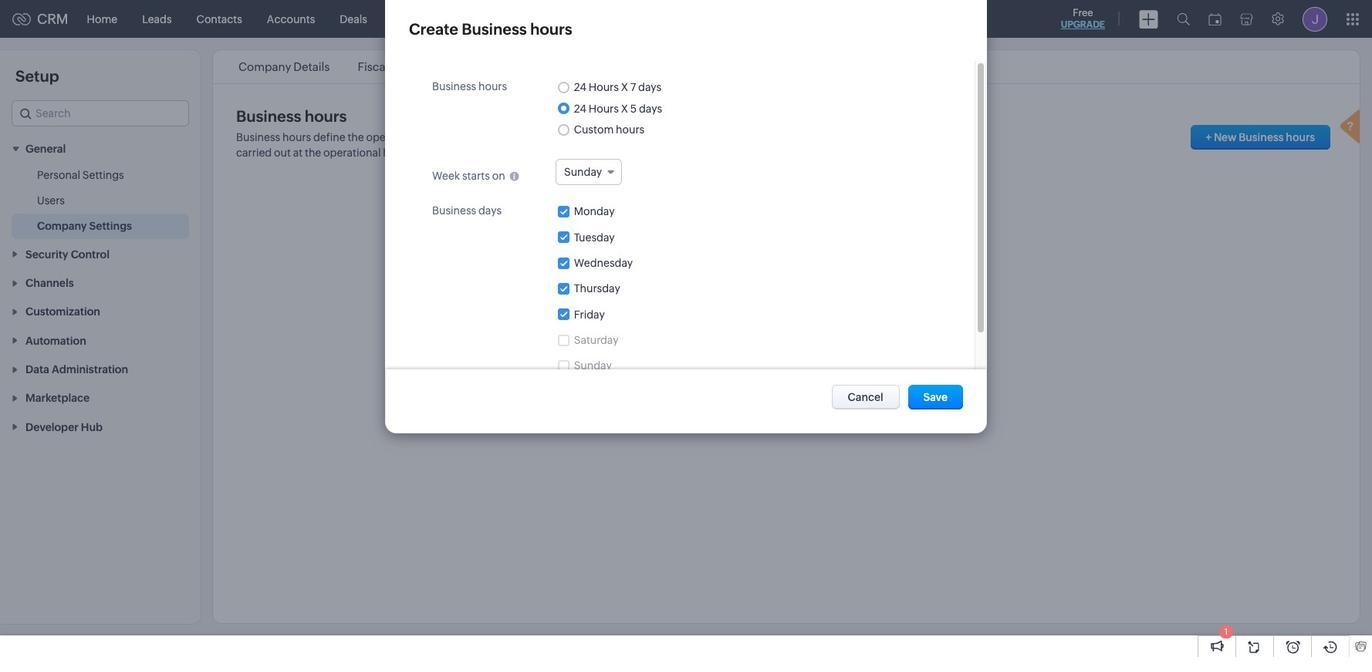 Task type: describe. For each thing, give the bounding box(es) containing it.
cancel button
[[831, 385, 900, 410]]

company settings
[[37, 220, 132, 233]]

tasks link
[[380, 0, 432, 37]]

create
[[409, 20, 458, 38]]

profile element
[[1293, 0, 1337, 37]]

crm link
[[12, 11, 68, 27]]

reports link
[[552, 0, 616, 37]]

monday
[[574, 206, 615, 218]]

fiscal
[[358, 60, 388, 73]]

2 horizontal spatial your
[[695, 131, 718, 144]]

list containing company details
[[225, 50, 696, 83]]

0 vertical spatial of
[[457, 131, 467, 144]]

+
[[1206, 131, 1212, 144]]

users link
[[37, 193, 65, 209]]

accounts link
[[255, 0, 327, 37]]

1 vertical spatial sunday
[[574, 360, 612, 372]]

hours for 7
[[589, 81, 619, 94]]

24 for 24 hours x 7 days
[[574, 81, 587, 94]]

company details link
[[236, 60, 332, 73]]

saturday
[[574, 334, 619, 347]]

24 hours x 5 days
[[574, 102, 662, 115]]

setup
[[15, 67, 59, 85]]

free upgrade
[[1061, 7, 1105, 30]]

fiscal year
[[358, 60, 413, 73]]

settings for company settings
[[89, 220, 132, 233]]

business inside business hours define the operational hours of your organization. set business hours to help your employees ensure that the activities are carried out at the operational hours of your organization.
[[236, 131, 280, 144]]

1 horizontal spatial your
[[469, 131, 492, 144]]

starts
[[462, 170, 490, 182]]

year
[[391, 60, 413, 73]]

0 vertical spatial organization.
[[494, 131, 560, 144]]

logo image
[[12, 13, 31, 25]]

general region
[[0, 163, 201, 239]]

ensure
[[777, 131, 811, 144]]

company for company settings
[[37, 220, 87, 233]]

general button
[[0, 134, 201, 163]]

free
[[1073, 7, 1093, 19]]

search element
[[1168, 0, 1199, 38]]

are
[[900, 131, 916, 144]]

accounts
[[267, 13, 315, 25]]

0 vertical spatial operational
[[366, 131, 424, 144]]

x for 7
[[621, 81, 628, 94]]

tasks
[[392, 13, 419, 25]]

meetings
[[444, 13, 491, 25]]

to
[[658, 131, 669, 144]]

contacts
[[196, 13, 242, 25]]

1 vertical spatial organization.
[[451, 147, 517, 159]]

hours for 5
[[589, 102, 619, 115]]

friday
[[574, 308, 605, 321]]

5
[[630, 102, 637, 115]]

details
[[293, 60, 330, 73]]

set
[[562, 131, 579, 144]]

0 horizontal spatial your
[[426, 147, 449, 159]]

deals
[[340, 13, 367, 25]]

business
[[581, 131, 625, 144]]

business hours define the operational hours of your organization. set business hours to help your employees ensure that the activities are carried out at the operational hours of your organization.
[[236, 131, 916, 159]]

company settings link
[[37, 219, 132, 234]]

thursday
[[574, 283, 620, 295]]

sunday inside field
[[564, 166, 602, 178]]



Task type: vqa. For each thing, say whether or not it's contained in the screenshot.
Other Modules "FIELD"
no



Task type: locate. For each thing, give the bounding box(es) containing it.
1 vertical spatial days
[[639, 102, 662, 115]]

1 hours from the top
[[589, 81, 619, 94]]

the right "define"
[[348, 131, 364, 144]]

help image
[[1337, 107, 1367, 149]]

x left 5
[[621, 102, 628, 115]]

operational
[[366, 131, 424, 144], [323, 147, 381, 159]]

1 vertical spatial 24
[[574, 102, 587, 115]]

upgrade
[[1061, 19, 1105, 30]]

at
[[293, 147, 303, 159]]

days for 24 hours x 5 days
[[639, 102, 662, 115]]

your up week
[[426, 147, 449, 159]]

business
[[462, 20, 527, 38], [432, 80, 476, 93], [236, 107, 301, 125], [236, 131, 280, 144], [1239, 131, 1284, 144], [432, 205, 476, 217]]

home
[[87, 13, 117, 25]]

operational right "define"
[[366, 131, 424, 144]]

1 vertical spatial business hours
[[236, 107, 347, 125]]

1 horizontal spatial of
[[457, 131, 467, 144]]

1 vertical spatial settings
[[89, 220, 132, 233]]

out
[[274, 147, 291, 159]]

company left details
[[238, 60, 291, 73]]

0 horizontal spatial business hours
[[236, 107, 347, 125]]

search image
[[1177, 12, 1190, 25]]

hours
[[589, 81, 619, 94], [589, 102, 619, 115]]

business hours down create business hours on the top left
[[432, 80, 507, 93]]

company for company details
[[238, 60, 291, 73]]

+ new business hours
[[1206, 131, 1315, 144]]

hours up custom hours
[[589, 102, 619, 115]]

fiscal year link
[[355, 60, 416, 73]]

new
[[1214, 131, 1237, 144]]

activities
[[854, 131, 898, 144]]

0 horizontal spatial the
[[305, 147, 321, 159]]

1 vertical spatial x
[[621, 102, 628, 115]]

custom hours
[[574, 123, 645, 136]]

1 horizontal spatial company
[[238, 60, 291, 73]]

1 vertical spatial operational
[[323, 147, 381, 159]]

cancel
[[848, 391, 883, 404]]

the
[[348, 131, 364, 144], [835, 131, 851, 144], [305, 147, 321, 159]]

days for 24 hours x 7 days
[[638, 81, 662, 94]]

week starts on
[[432, 170, 505, 182]]

2 horizontal spatial the
[[835, 131, 851, 144]]

1 24 from the top
[[574, 81, 587, 94]]

employees
[[720, 131, 774, 144]]

crm
[[37, 11, 68, 27]]

days
[[638, 81, 662, 94], [639, 102, 662, 115], [478, 205, 502, 217]]

1 x from the top
[[621, 81, 628, 94]]

1 horizontal spatial business hours
[[432, 80, 507, 93]]

business hours up at at the top
[[236, 107, 347, 125]]

settings
[[82, 169, 124, 182], [89, 220, 132, 233]]

profile image
[[1303, 7, 1327, 31]]

your
[[469, 131, 492, 144], [695, 131, 718, 144], [426, 147, 449, 159]]

reports
[[564, 13, 604, 25]]

24 hours x 7 days
[[574, 81, 662, 94]]

settings for personal settings
[[82, 169, 124, 182]]

0 horizontal spatial of
[[414, 147, 424, 159]]

calendar image
[[1208, 13, 1222, 25]]

settings down general dropdown button
[[82, 169, 124, 182]]

24 up 24 hours x 5 days
[[574, 81, 587, 94]]

2 vertical spatial days
[[478, 205, 502, 217]]

0 vertical spatial sunday
[[564, 166, 602, 178]]

24
[[574, 81, 587, 94], [574, 102, 587, 115]]

days right 7
[[638, 81, 662, 94]]

company inside 'general' "region"
[[37, 220, 87, 233]]

week
[[432, 170, 460, 182]]

sunday
[[564, 166, 602, 178], [574, 360, 612, 372]]

x
[[621, 81, 628, 94], [621, 102, 628, 115]]

2 hours from the top
[[589, 102, 619, 115]]

1 vertical spatial company
[[37, 220, 87, 233]]

the right that
[[835, 131, 851, 144]]

company details
[[238, 60, 330, 73]]

custom
[[574, 123, 614, 136]]

on
[[492, 170, 505, 182]]

that
[[813, 131, 833, 144]]

0 vertical spatial days
[[638, 81, 662, 94]]

x for 5
[[621, 102, 628, 115]]

days down on
[[478, 205, 502, 217]]

0 vertical spatial hours
[[589, 81, 619, 94]]

save
[[923, 391, 948, 404]]

help
[[671, 131, 693, 144]]

personal settings link
[[37, 168, 124, 183]]

home link
[[75, 0, 130, 37]]

meetings link
[[432, 0, 503, 37]]

24 up custom
[[574, 102, 587, 115]]

0 vertical spatial company
[[238, 60, 291, 73]]

1 vertical spatial of
[[414, 147, 424, 159]]

list
[[225, 50, 696, 83]]

24 for 24 hours x 5 days
[[574, 102, 587, 115]]

1 vertical spatial hours
[[589, 102, 619, 115]]

operational down "define"
[[323, 147, 381, 159]]

sunday down business hours define the operational hours of your organization. set business hours to help your employees ensure that the activities are carried out at the operational hours of your organization.
[[564, 166, 602, 178]]

Sunday field
[[556, 159, 622, 185]]

organization. up starts
[[451, 147, 517, 159]]

sunday down saturday
[[574, 360, 612, 372]]

settings down personal settings
[[89, 220, 132, 233]]

business days
[[432, 205, 502, 217]]

users
[[37, 195, 65, 207]]

calls link
[[503, 0, 552, 37]]

tuesday
[[574, 231, 615, 244]]

1
[[1224, 627, 1228, 637]]

2 x from the top
[[621, 102, 628, 115]]

hours up 24 hours x 5 days
[[589, 81, 619, 94]]

company down users
[[37, 220, 87, 233]]

1 horizontal spatial the
[[348, 131, 364, 144]]

company
[[238, 60, 291, 73], [37, 220, 87, 233]]

personal settings
[[37, 169, 124, 182]]

contacts link
[[184, 0, 255, 37]]

create business hours
[[409, 20, 572, 38]]

general
[[25, 143, 66, 155]]

the right at at the top
[[305, 147, 321, 159]]

save button
[[908, 385, 963, 410]]

7
[[630, 81, 636, 94]]

0 vertical spatial settings
[[82, 169, 124, 182]]

hours
[[530, 20, 572, 38], [478, 80, 507, 93], [305, 107, 347, 125], [616, 123, 645, 136], [282, 131, 311, 144], [426, 131, 454, 144], [627, 131, 656, 144], [1286, 131, 1315, 144], [383, 147, 412, 159]]

2 24 from the top
[[574, 102, 587, 115]]

leads link
[[130, 0, 184, 37]]

define
[[313, 131, 345, 144]]

0 vertical spatial x
[[621, 81, 628, 94]]

personal
[[37, 169, 80, 182]]

days right 5
[[639, 102, 662, 115]]

organization.
[[494, 131, 560, 144], [451, 147, 517, 159]]

your right help
[[695, 131, 718, 144]]

carried
[[236, 147, 272, 159]]

0 vertical spatial business hours
[[432, 80, 507, 93]]

0 vertical spatial 24
[[574, 81, 587, 94]]

business hours
[[432, 80, 507, 93], [236, 107, 347, 125]]

of
[[457, 131, 467, 144], [414, 147, 424, 159]]

your up starts
[[469, 131, 492, 144]]

deals link
[[327, 0, 380, 37]]

calls
[[515, 13, 540, 25]]

x left 7
[[621, 81, 628, 94]]

organization. left set
[[494, 131, 560, 144]]

0 horizontal spatial company
[[37, 220, 87, 233]]

wednesday
[[574, 257, 633, 269]]

leads
[[142, 13, 172, 25]]



